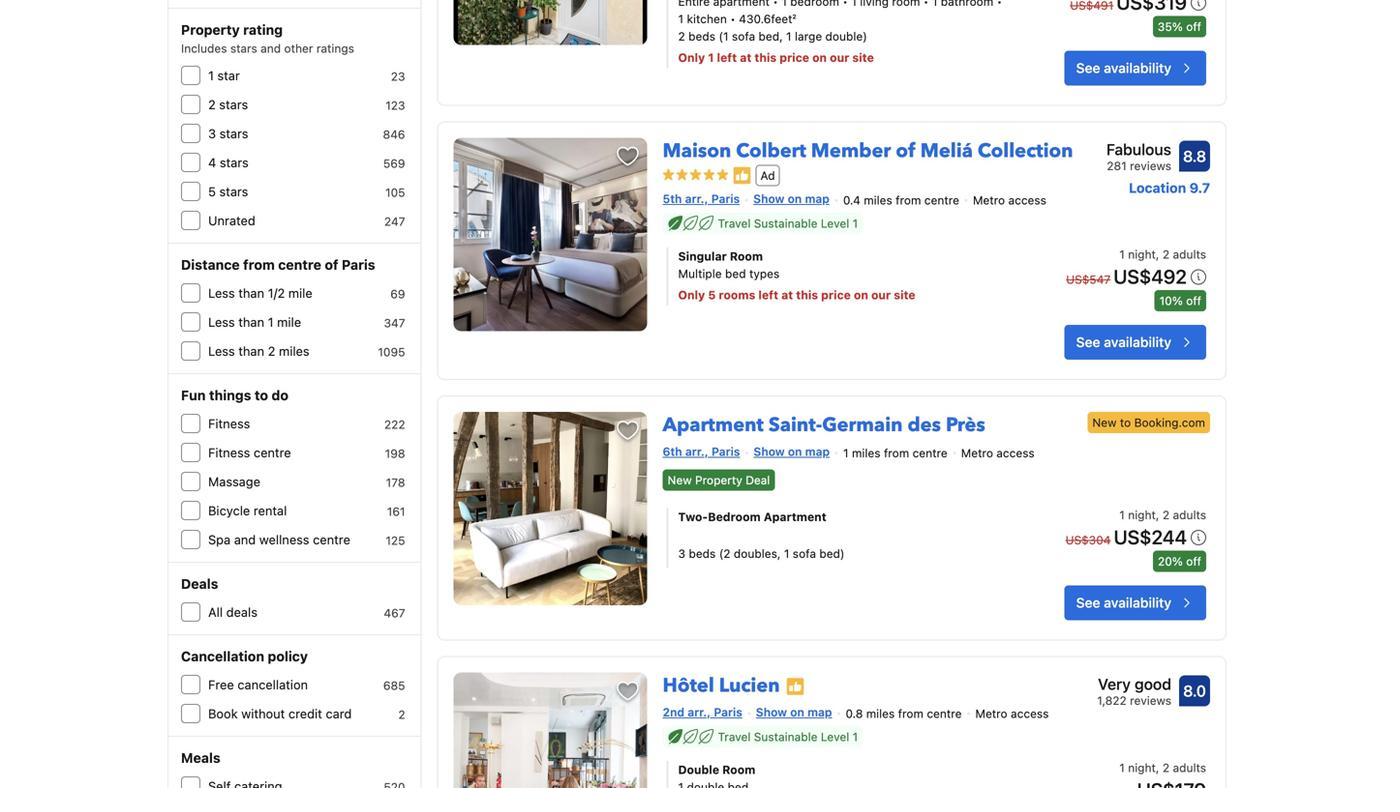 Task type: describe. For each thing, give the bounding box(es) containing it.
bedroom
[[708, 511, 761, 524]]

2 down "less than 1 mile" at left top
[[268, 344, 275, 359]]

(1
[[719, 29, 729, 43]]

meals
[[181, 751, 220, 767]]

cancellation
[[237, 678, 308, 693]]

apartment saint-germain des près
[[663, 412, 985, 439]]

distance from centre of paris
[[181, 257, 375, 273]]

off for us$244
[[1186, 555, 1201, 569]]

2 beds (1 sofa bed, 1 large double)
[[678, 29, 867, 43]]

policy
[[268, 649, 308, 665]]

new property deal
[[668, 474, 770, 488]]

685
[[383, 680, 405, 693]]

sustainable for colbert
[[754, 217, 818, 230]]

125
[[386, 534, 405, 548]]

1 horizontal spatial sofa
[[793, 548, 816, 561]]

us$547
[[1066, 273, 1111, 286]]

miles up do
[[279, 344, 309, 359]]

fun things to do
[[181, 388, 288, 404]]

0 vertical spatial sofa
[[732, 29, 755, 43]]

very good element
[[1097, 673, 1171, 697]]

1095
[[378, 346, 405, 359]]

card
[[326, 707, 352, 722]]

1,822
[[1097, 695, 1127, 708]]

1 down 1,822
[[1119, 762, 1125, 775]]

fitness for fitness
[[208, 417, 250, 431]]

1 horizontal spatial to
[[1120, 416, 1131, 430]]

only 1 left at this price on our site
[[678, 51, 874, 64]]

35% off
[[1158, 20, 1201, 33]]

reviews inside very good 1,822 reviews
[[1130, 695, 1171, 708]]

•
[[730, 12, 736, 25]]

new for new to booking.com
[[1092, 416, 1117, 430]]

1 vertical spatial metro access
[[961, 447, 1035, 460]]

less than 1/2 mile
[[208, 286, 312, 301]]

3 for 3 stars
[[208, 126, 216, 141]]

2 up us$492
[[1163, 248, 1170, 261]]

centre for 0.8 miles from centre
[[927, 708, 962, 721]]

paris for 2nd arr., paris
[[714, 706, 742, 720]]

adults for us$244
[[1173, 509, 1206, 522]]

1 night , 2 adults for us$492
[[1119, 248, 1206, 261]]

spa
[[208, 533, 231, 547]]

1 vertical spatial access
[[996, 447, 1035, 460]]

bicycle rental
[[208, 504, 287, 518]]

347
[[384, 317, 405, 330]]

booking.com
[[1134, 416, 1205, 430]]

centre up massage
[[254, 446, 291, 460]]

only inside singular room multiple bed types only 5 rooms left at this price on our site
[[678, 288, 705, 302]]

miles for 2nd arr., paris
[[866, 708, 895, 721]]

178
[[386, 476, 405, 490]]

than for 2
[[238, 344, 264, 359]]

0 horizontal spatial to
[[255, 388, 268, 404]]

1 up us$244
[[1119, 509, 1125, 522]]

spa and wellness centre
[[208, 533, 350, 547]]

things
[[209, 388, 251, 404]]

10% off
[[1159, 294, 1201, 308]]

1 availability from the top
[[1104, 60, 1171, 76]]

5 stars
[[208, 184, 248, 199]]

hôtel lucien link
[[663, 666, 780, 700]]

0.4 miles from centre
[[843, 194, 959, 207]]

2nd
[[663, 706, 685, 720]]

centre up 1/2
[[278, 257, 321, 273]]

miles for 5th arr., paris
[[864, 194, 892, 207]]

travel for colbert
[[718, 217, 751, 230]]

1 up us$492
[[1119, 248, 1125, 261]]

without
[[241, 707, 285, 722]]

singular room link
[[678, 248, 1005, 265]]

star
[[217, 68, 240, 83]]

member
[[811, 138, 891, 164]]

scored 8.0 element
[[1179, 676, 1210, 707]]

2 stars
[[208, 97, 248, 112]]

all
[[208, 606, 223, 620]]

includes
[[181, 42, 227, 55]]

less than 1 mile
[[208, 315, 301, 330]]

2 down very good 1,822 reviews
[[1163, 762, 1170, 775]]

0.8 miles from centre
[[846, 708, 962, 721]]

, for us$492
[[1156, 248, 1159, 261]]

this inside singular room multiple bed types only 5 rooms left at this price on our site
[[796, 288, 818, 302]]

level for colbert
[[821, 217, 849, 230]]

multiple
[[678, 267, 722, 281]]

rating
[[243, 22, 283, 38]]

stars inside property rating includes stars and other ratings
[[230, 42, 257, 55]]

see availability for us$492
[[1076, 334, 1171, 350]]

night for us$244
[[1128, 509, 1156, 522]]

from for 6th arr., paris
[[884, 447, 909, 460]]

on down "large" on the top of page
[[812, 51, 827, 64]]

site inside singular room multiple bed types only 5 rooms left at this price on our site
[[894, 288, 915, 302]]

20% off
[[1158, 555, 1201, 569]]

than for 1
[[238, 315, 264, 330]]

4 stars
[[208, 155, 249, 170]]

des
[[908, 412, 941, 439]]

0 vertical spatial price
[[780, 51, 809, 64]]

of for meliá
[[896, 138, 916, 164]]

centre for spa and wellness centre
[[313, 533, 350, 547]]

2 down 1 star
[[208, 97, 216, 112]]

sustainable for lucien
[[754, 731, 818, 744]]

hôtel lucien image
[[454, 673, 647, 789]]

1 down kitchen
[[708, 51, 714, 64]]

5th
[[663, 192, 682, 206]]

1 vertical spatial map
[[805, 445, 830, 459]]

deals
[[181, 576, 218, 592]]

3 night from the top
[[1128, 762, 1156, 775]]

3 adults from the top
[[1173, 762, 1206, 775]]

lucien
[[719, 673, 780, 700]]

deal
[[746, 474, 770, 488]]

metro for maison colbert member of meliá collection
[[973, 194, 1005, 207]]

good
[[1135, 676, 1171, 694]]

apartment saint-germain des près image
[[454, 412, 647, 606]]

and inside property rating includes stars and other ratings
[[261, 42, 281, 55]]

access for hôtel lucien
[[1011, 708, 1049, 721]]

2 up us$244
[[1163, 509, 1170, 522]]

see availability link for us$244
[[1065, 586, 1206, 621]]

double)
[[825, 29, 867, 43]]

1 vertical spatial property
[[695, 474, 742, 488]]

beds for (1
[[688, 29, 715, 43]]

fun
[[181, 388, 206, 404]]

scored 8.8 element
[[1179, 141, 1210, 172]]

other
[[284, 42, 313, 55]]

mile for less than 1/2 mile
[[288, 286, 312, 301]]

1 kitchen • 430.6feet²
[[678, 12, 796, 25]]

do
[[272, 388, 288, 404]]

0 horizontal spatial this
[[755, 51, 777, 64]]

book without credit card
[[208, 707, 352, 722]]

less than 2 miles
[[208, 344, 309, 359]]

1 vertical spatial show
[[754, 445, 785, 459]]

types
[[749, 267, 780, 281]]

123
[[386, 99, 405, 112]]

1 vertical spatial arr.,
[[685, 445, 708, 459]]

availability for us$244
[[1104, 595, 1171, 611]]

8.8
[[1183, 147, 1206, 165]]

maison colbert member of meliá collection link
[[663, 130, 1073, 164]]

161
[[387, 505, 405, 519]]

0 vertical spatial left
[[717, 51, 737, 64]]

0 vertical spatial site
[[852, 51, 874, 64]]

show on map for lucien
[[756, 706, 832, 720]]

247
[[384, 215, 405, 228]]

fabulous
[[1106, 140, 1171, 159]]

metro for hôtel lucien
[[975, 708, 1007, 721]]

3 , from the top
[[1156, 762, 1159, 775]]

ratings
[[316, 42, 354, 55]]

1 left kitchen
[[678, 12, 684, 25]]

stars for 2 stars
[[219, 97, 248, 112]]

5th arr., paris
[[663, 192, 740, 206]]

ad
[[760, 169, 775, 183]]

travel for lucien
[[718, 731, 751, 744]]

from up less than 1/2 mile at the left of page
[[243, 257, 275, 273]]

double
[[678, 764, 719, 777]]

map for lucien
[[807, 706, 832, 720]]



Task type: vqa. For each thing, say whether or not it's contained in the screenshot.


Task type: locate. For each thing, give the bounding box(es) containing it.
2 vertical spatial arr.,
[[688, 706, 711, 720]]

see availability link down 20%
[[1065, 586, 1206, 621]]

level for lucien
[[821, 731, 849, 744]]

apartment inside apartment saint-germain des près link
[[663, 412, 764, 439]]

cancellation
[[181, 649, 264, 665]]

1 night , 2 adults up us$244
[[1119, 509, 1206, 522]]

stars up unrated
[[219, 184, 248, 199]]

saint-
[[769, 412, 822, 439]]

1 vertical spatial see availability
[[1076, 334, 1171, 350]]

night for us$492
[[1128, 248, 1156, 261]]

our down singular room link
[[871, 288, 891, 302]]

1 vertical spatial metro
[[961, 447, 993, 460]]

1 horizontal spatial price
[[821, 288, 851, 302]]

près
[[946, 412, 985, 439]]

less for less than 1 mile
[[208, 315, 235, 330]]

0 vertical spatial than
[[238, 286, 264, 301]]

maison colbert member of meliá collection
[[663, 138, 1073, 164]]

0 vertical spatial 1 night , 2 adults
[[1119, 248, 1206, 261]]

paris for 6th arr., paris
[[712, 445, 740, 459]]

1 vertical spatial our
[[871, 288, 891, 302]]

bed
[[725, 267, 746, 281]]

on for 1
[[788, 445, 802, 459]]

1 star
[[208, 68, 240, 83]]

from down des at bottom right
[[884, 447, 909, 460]]

stars right 4
[[220, 155, 249, 170]]

2 vertical spatial access
[[1011, 708, 1049, 721]]

sofa left bed) at the bottom right of the page
[[793, 548, 816, 561]]

map for colbert
[[805, 192, 830, 206]]

meliá
[[920, 138, 973, 164]]

0 vertical spatial new
[[1092, 416, 1117, 430]]

1 vertical spatial of
[[325, 257, 338, 273]]

show down lucien on the right bottom
[[756, 706, 787, 720]]

1 horizontal spatial 3
[[678, 548, 685, 561]]

travel sustainable level 1 down ad
[[718, 217, 858, 230]]

2 travel sustainable level 1 from the top
[[718, 731, 858, 744]]

0 vertical spatial reviews
[[1130, 159, 1171, 173]]

1 fitness from the top
[[208, 417, 250, 431]]

1 vertical spatial this
[[796, 288, 818, 302]]

location 9.7
[[1129, 180, 1210, 196]]

only down kitchen
[[678, 51, 705, 64]]

see availability for us$244
[[1076, 595, 1171, 611]]

availability for us$492
[[1104, 334, 1171, 350]]

2 down '685'
[[398, 709, 405, 722]]

map left 0.8
[[807, 706, 832, 720]]

1 vertical spatial level
[[821, 731, 849, 744]]

adults for us$492
[[1173, 248, 1206, 261]]

this down bed,
[[755, 51, 777, 64]]

sofa down 1 kitchen • 430.6feet²
[[732, 29, 755, 43]]

fitness down the things
[[208, 417, 250, 431]]

travel sustainable level 1 for colbert
[[718, 217, 858, 230]]

and down 'rating'
[[261, 42, 281, 55]]

centre right wellness
[[313, 533, 350, 547]]

room for double
[[722, 764, 755, 777]]

reviews inside fabulous 281 reviews
[[1130, 159, 1171, 173]]

2 than from the top
[[238, 315, 264, 330]]

1 vertical spatial see availability link
[[1065, 325, 1206, 360]]

0 vertical spatial metro access
[[973, 194, 1046, 207]]

1 vertical spatial travel
[[718, 731, 751, 744]]

1 vertical spatial show on map
[[754, 445, 830, 459]]

2 vertical spatial see availability
[[1076, 595, 1171, 611]]

0 vertical spatial only
[[678, 51, 705, 64]]

see availability down 35%
[[1076, 60, 1171, 76]]

0 horizontal spatial our
[[830, 51, 849, 64]]

location
[[1129, 180, 1186, 196]]

1 off from the top
[[1186, 20, 1201, 33]]

1 night from the top
[[1128, 248, 1156, 261]]

on for 0.4
[[788, 192, 802, 206]]

room for singular
[[730, 250, 763, 263]]

property inside property rating includes stars and other ratings
[[181, 22, 240, 38]]

than left 1/2
[[238, 286, 264, 301]]

from for 5th arr., paris
[[896, 194, 921, 207]]

2 vertical spatial off
[[1186, 555, 1201, 569]]

1 vertical spatial night
[[1128, 509, 1156, 522]]

see availability link
[[1065, 51, 1206, 85], [1065, 325, 1206, 360], [1065, 586, 1206, 621]]

sustainable down ad
[[754, 217, 818, 230]]

price down singular room link
[[821, 288, 851, 302]]

availability
[[1104, 60, 1171, 76], [1104, 334, 1171, 350], [1104, 595, 1171, 611]]

property down 6th arr., paris
[[695, 474, 742, 488]]

doubles,
[[734, 548, 781, 561]]

1 right doubles,
[[784, 548, 789, 561]]

mile for less than 1 mile
[[277, 315, 301, 330]]

0 vertical spatial property
[[181, 22, 240, 38]]

centre for 1 miles from centre
[[912, 447, 948, 460]]

only
[[678, 51, 705, 64], [678, 288, 705, 302]]

0 horizontal spatial of
[[325, 257, 338, 273]]

mile down 1/2
[[277, 315, 301, 330]]

1 only from the top
[[678, 51, 705, 64]]

1 travel sustainable level 1 from the top
[[718, 217, 858, 230]]

1 vertical spatial at
[[781, 288, 793, 302]]

0 vertical spatial to
[[255, 388, 268, 404]]

property up includes
[[181, 22, 240, 38]]

maison
[[663, 138, 731, 164]]

0 vertical spatial of
[[896, 138, 916, 164]]

left
[[717, 51, 737, 64], [758, 288, 778, 302]]

at inside singular room multiple bed types only 5 rooms left at this price on our site
[[781, 288, 793, 302]]

1 down "germain"
[[843, 447, 849, 460]]

on inside singular room multiple bed types only 5 rooms left at this price on our site
[[854, 288, 868, 302]]

1 vertical spatial 1 night , 2 adults
[[1119, 509, 1206, 522]]

3 see from the top
[[1076, 595, 1100, 611]]

3 availability from the top
[[1104, 595, 1171, 611]]

reviews down good
[[1130, 695, 1171, 708]]

show on map down this property is part of our preferred partner programme. it is committed to providing commendable service and good value. it will pay us a higher commission if you make a booking. icon
[[756, 706, 832, 720]]

level down 0.8
[[821, 731, 849, 744]]

1 beds from the top
[[688, 29, 715, 43]]

price inside singular room multiple bed types only 5 rooms left at this price on our site
[[821, 288, 851, 302]]

see availability link down 10%
[[1065, 325, 1206, 360]]

very
[[1098, 676, 1131, 694]]

less up 'less than 2 miles'
[[208, 315, 235, 330]]

1 see availability from the top
[[1076, 60, 1171, 76]]

adults up us$244
[[1173, 509, 1206, 522]]

1 sustainable from the top
[[754, 217, 818, 230]]

1 night , 2 adults up us$492
[[1119, 248, 1206, 261]]

5 down the multiple
[[708, 288, 716, 302]]

0 vertical spatial off
[[1186, 20, 1201, 33]]

beds
[[688, 29, 715, 43], [689, 548, 716, 561]]

2 1 night , 2 adults from the top
[[1119, 509, 1206, 522]]

9.7
[[1190, 180, 1210, 196]]

1 see from the top
[[1076, 60, 1100, 76]]

fabulous 281 reviews
[[1106, 140, 1171, 173]]

0 vertical spatial at
[[740, 51, 752, 64]]

maison colbert member of meliá collection image
[[454, 138, 647, 331]]

less down "less than 1 mile" at left top
[[208, 344, 235, 359]]

beds for (2
[[689, 548, 716, 561]]

off right 10%
[[1186, 294, 1201, 308]]

2 , from the top
[[1156, 509, 1159, 522]]

1 vertical spatial less
[[208, 315, 235, 330]]

2 availability from the top
[[1104, 334, 1171, 350]]

metro access for maison colbert member of meliá collection
[[973, 194, 1046, 207]]

2 beds from the top
[[689, 548, 716, 561]]

0 vertical spatial fitness
[[208, 417, 250, 431]]

new left booking.com
[[1092, 416, 1117, 430]]

see availability link for us$492
[[1065, 325, 1206, 360]]

1 horizontal spatial this
[[796, 288, 818, 302]]

1 than from the top
[[238, 286, 264, 301]]

free cancellation
[[208, 678, 308, 693]]

stars for 5 stars
[[219, 184, 248, 199]]

3 see availability from the top
[[1076, 595, 1171, 611]]

site down double)
[[852, 51, 874, 64]]

35%
[[1158, 20, 1183, 33]]

travel up double room
[[718, 731, 751, 744]]

0 vertical spatial show
[[753, 192, 785, 206]]

2 sustainable from the top
[[754, 731, 818, 744]]

mile right 1/2
[[288, 286, 312, 301]]

1 vertical spatial fitness
[[208, 446, 250, 460]]

less for less than 2 miles
[[208, 344, 235, 359]]

0 vertical spatial mile
[[288, 286, 312, 301]]

left inside singular room multiple bed types only 5 rooms left at this price on our site
[[758, 288, 778, 302]]

all deals
[[208, 606, 257, 620]]

on down this property is part of our preferred partner programme. it is committed to providing commendable service and good value. it will pay us a higher commission if you make a booking. icon
[[790, 706, 804, 720]]

0 horizontal spatial left
[[717, 51, 737, 64]]

see availability down 10%
[[1076, 334, 1171, 350]]

mile
[[288, 286, 312, 301], [277, 315, 301, 330]]

2 fitness from the top
[[208, 446, 250, 460]]

this
[[755, 51, 777, 64], [796, 288, 818, 302]]

1 horizontal spatial at
[[781, 288, 793, 302]]

left down the (1
[[717, 51, 737, 64]]

8.0
[[1183, 683, 1206, 701]]

3 less from the top
[[208, 344, 235, 359]]

apartment
[[663, 412, 764, 439], [764, 511, 826, 524]]

of for paris
[[325, 257, 338, 273]]

from right 0.4
[[896, 194, 921, 207]]

centre right 0.8
[[927, 708, 962, 721]]

show on map down saint-
[[754, 445, 830, 459]]

1 vertical spatial mile
[[277, 315, 301, 330]]

2 reviews from the top
[[1130, 695, 1171, 708]]

2 see availability link from the top
[[1065, 325, 1206, 360]]

430.6feet²
[[739, 12, 796, 25]]

credit
[[288, 707, 322, 722]]

2 vertical spatial metro access
[[975, 708, 1049, 721]]

2 vertical spatial adults
[[1173, 762, 1206, 775]]

1 night , 2 adults for us$244
[[1119, 509, 1206, 522]]

arr., right 2nd
[[688, 706, 711, 720]]

1 vertical spatial price
[[821, 288, 851, 302]]

0 vertical spatial apartment
[[663, 412, 764, 439]]

0 vertical spatial show on map
[[753, 192, 830, 206]]

2nd arr., paris
[[663, 706, 742, 720]]

1 night , 2 adults down very good 1,822 reviews
[[1119, 762, 1206, 775]]

bed,
[[758, 29, 783, 43]]

paris for 5th arr., paris
[[711, 192, 740, 206]]

show on map down ad
[[753, 192, 830, 206]]

1 travel from the top
[[718, 217, 751, 230]]

adults up us$492
[[1173, 248, 1206, 261]]

centre down meliá
[[924, 194, 959, 207]]

miles down "germain"
[[852, 447, 881, 460]]

this property is part of our preferred partner programme. it is committed to providing commendable service and good value. it will pay us a higher commission if you make a booking. image
[[786, 678, 805, 697]]

0 horizontal spatial price
[[780, 51, 809, 64]]

massage
[[208, 475, 260, 489]]

3 up 4
[[208, 126, 216, 141]]

miles for 6th arr., paris
[[852, 447, 881, 460]]

new to booking.com
[[1092, 416, 1205, 430]]

1 vertical spatial new
[[668, 474, 692, 488]]

room inside singular room multiple bed types only 5 rooms left at this price on our site
[[730, 250, 763, 263]]

new for new property deal
[[668, 474, 692, 488]]

us$244
[[1114, 526, 1187, 549]]

on for 0.8
[[790, 706, 804, 720]]

1 1 night , 2 adults from the top
[[1119, 248, 1206, 261]]

show for lucien
[[756, 706, 787, 720]]

, down very good 1,822 reviews
[[1156, 762, 1159, 775]]

see availability
[[1076, 60, 1171, 76], [1076, 334, 1171, 350], [1076, 595, 1171, 611]]

on
[[812, 51, 827, 64], [788, 192, 802, 206], [854, 288, 868, 302], [788, 445, 802, 459], [790, 706, 804, 720]]

2 see from the top
[[1076, 334, 1100, 350]]

access for maison colbert member of meliá collection
[[1008, 194, 1046, 207]]

5
[[208, 184, 216, 199], [708, 288, 716, 302]]

0 vertical spatial map
[[805, 192, 830, 206]]

us$304
[[1066, 534, 1111, 548]]

off right 35%
[[1186, 20, 1201, 33]]

0 vertical spatial see
[[1076, 60, 1100, 76]]

1 adults from the top
[[1173, 248, 1206, 261]]

metro down collection
[[973, 194, 1005, 207]]

1 horizontal spatial 5
[[708, 288, 716, 302]]

0 horizontal spatial at
[[740, 51, 752, 64]]

1 vertical spatial travel sustainable level 1
[[718, 731, 858, 744]]

stars down star
[[219, 97, 248, 112]]

0 vertical spatial beds
[[688, 29, 715, 43]]

arr., right '5th'
[[685, 192, 708, 206]]

room
[[730, 250, 763, 263], [722, 764, 755, 777]]

sustainable down this property is part of our preferred partner programme. it is committed to providing commendable service and good value. it will pay us a higher commission if you make a booking. icon
[[754, 731, 818, 744]]

1 left star
[[208, 68, 214, 83]]

unrated
[[208, 213, 255, 228]]

show on map for colbert
[[753, 192, 830, 206]]

less
[[208, 286, 235, 301], [208, 315, 235, 330], [208, 344, 235, 359]]

map
[[805, 192, 830, 206], [805, 445, 830, 459], [807, 706, 832, 720]]

arr., right "6th"
[[685, 445, 708, 459]]

apartment saint-germain des près link
[[663, 405, 985, 439]]

3 see availability link from the top
[[1065, 586, 1206, 621]]

on down colbert on the top right of page
[[788, 192, 802, 206]]

1 right bed,
[[786, 29, 791, 43]]

, for us$244
[[1156, 509, 1159, 522]]

1 vertical spatial adults
[[1173, 509, 1206, 522]]

20%
[[1158, 555, 1183, 569]]

arr., for maison
[[685, 192, 708, 206]]

1 vertical spatial and
[[234, 533, 256, 547]]

than up 'less than 2 miles'
[[238, 315, 264, 330]]

3 stars
[[208, 126, 248, 141]]

0 vertical spatial 5
[[208, 184, 216, 199]]

0 horizontal spatial sofa
[[732, 29, 755, 43]]

travel sustainable level 1 down this property is part of our preferred partner programme. it is committed to providing commendable service and good value. it will pay us a higher commission if you make a booking. icon
[[718, 731, 858, 744]]

1 down 0.4
[[853, 217, 858, 230]]

travel sustainable level 1 for lucien
[[718, 731, 858, 744]]

left down types
[[758, 288, 778, 302]]

2 only from the top
[[678, 288, 705, 302]]

10%
[[1159, 294, 1183, 308]]

1 vertical spatial to
[[1120, 416, 1131, 430]]

2 adults from the top
[[1173, 509, 1206, 522]]

0 vertical spatial access
[[1008, 194, 1046, 207]]

(2
[[719, 548, 730, 561]]

miles right 0.8
[[866, 708, 895, 721]]

fitness for fitness centre
[[208, 446, 250, 460]]

3 beds (2 doubles, 1 sofa bed)
[[678, 548, 845, 561]]

1 down 1/2
[[268, 315, 274, 330]]

2 vertical spatial than
[[238, 344, 264, 359]]

0 vertical spatial less
[[208, 286, 235, 301]]

, up us$244
[[1156, 509, 1159, 522]]

see
[[1076, 60, 1100, 76], [1076, 334, 1100, 350], [1076, 595, 1100, 611]]

6th
[[663, 445, 682, 459]]

4
[[208, 155, 216, 170]]

centre for 0.4 miles from centre
[[924, 194, 959, 207]]

our down double)
[[830, 51, 849, 64]]

this property is part of our preferred partner programme. it is committed to providing commendable service and good value. it will pay us a higher commission if you make a booking. image
[[732, 166, 752, 185], [732, 166, 752, 185], [786, 678, 805, 697]]

1 reviews from the top
[[1130, 159, 1171, 173]]

467
[[384, 607, 405, 621]]

see availability down 20%
[[1076, 595, 1171, 611]]

than for 1/2
[[238, 286, 264, 301]]

arr., for hôtel
[[688, 706, 711, 720]]

this down singular room link
[[796, 288, 818, 302]]

stars for 4 stars
[[220, 155, 249, 170]]

beds down kitchen
[[688, 29, 715, 43]]

reviews down 'fabulous' in the right top of the page
[[1130, 159, 1171, 173]]

new
[[1092, 416, 1117, 430], [668, 474, 692, 488]]

1 down 0.8
[[853, 731, 858, 744]]

1 see availability link from the top
[[1065, 51, 1206, 85]]

1 less from the top
[[208, 286, 235, 301]]

2 vertical spatial 1 night , 2 adults
[[1119, 762, 1206, 775]]

sofa
[[732, 29, 755, 43], [793, 548, 816, 561]]

1 night , 2 adults
[[1119, 248, 1206, 261], [1119, 509, 1206, 522], [1119, 762, 1206, 775]]

1 vertical spatial sustainable
[[754, 731, 818, 744]]

property rating includes stars and other ratings
[[181, 22, 354, 55]]

level down 0.4
[[821, 217, 849, 230]]

fabulous element
[[1106, 138, 1171, 161]]

see for us$244
[[1076, 595, 1100, 611]]

than down "less than 1 mile" at left top
[[238, 344, 264, 359]]

1 level from the top
[[821, 217, 849, 230]]

3 for 3 beds (2 doubles, 1 sofa bed)
[[678, 548, 685, 561]]

0 vertical spatial availability
[[1104, 60, 1171, 76]]

show up deal
[[754, 445, 785, 459]]

0 vertical spatial see availability link
[[1065, 51, 1206, 85]]

night up us$492
[[1128, 248, 1156, 261]]

1 horizontal spatial new
[[1092, 416, 1117, 430]]

1 vertical spatial off
[[1186, 294, 1201, 308]]

cancellation policy
[[181, 649, 308, 665]]

stars
[[230, 42, 257, 55], [219, 97, 248, 112], [219, 126, 248, 141], [220, 155, 249, 170], [219, 184, 248, 199]]

198
[[385, 447, 405, 461]]

rental
[[254, 504, 287, 518]]

0 vertical spatial ,
[[1156, 248, 1159, 261]]

1 vertical spatial see
[[1076, 334, 1100, 350]]

0 vertical spatial 3
[[208, 126, 216, 141]]

fitness centre
[[208, 446, 291, 460]]

0 horizontal spatial 3
[[208, 126, 216, 141]]

from
[[896, 194, 921, 207], [243, 257, 275, 273], [884, 447, 909, 460], [898, 708, 924, 721]]

miles right 0.4
[[864, 194, 892, 207]]

2 vertical spatial see availability link
[[1065, 586, 1206, 621]]

3 than from the top
[[238, 344, 264, 359]]

level
[[821, 217, 849, 230], [821, 731, 849, 744]]

2 less from the top
[[208, 315, 235, 330]]

show for colbert
[[753, 192, 785, 206]]

3 1 night , 2 adults from the top
[[1119, 762, 1206, 775]]

69
[[390, 288, 405, 301]]

apartment inside two-bedroom apartment link
[[764, 511, 826, 524]]

1 horizontal spatial our
[[871, 288, 891, 302]]

2 level from the top
[[821, 731, 849, 744]]

0 vertical spatial metro
[[973, 194, 1005, 207]]

2 off from the top
[[1186, 294, 1201, 308]]

map left 0.4
[[805, 192, 830, 206]]

0 vertical spatial arr.,
[[685, 192, 708, 206]]

night
[[1128, 248, 1156, 261], [1128, 509, 1156, 522], [1128, 762, 1156, 775]]

less for less than 1/2 mile
[[208, 286, 235, 301]]

1 vertical spatial beds
[[689, 548, 716, 561]]

our inside singular room multiple bed types only 5 rooms left at this price on our site
[[871, 288, 891, 302]]

1
[[678, 12, 684, 25], [786, 29, 791, 43], [708, 51, 714, 64], [208, 68, 214, 83], [853, 217, 858, 230], [1119, 248, 1125, 261], [268, 315, 274, 330], [843, 447, 849, 460], [1119, 509, 1125, 522], [784, 548, 789, 561], [853, 731, 858, 744], [1119, 762, 1125, 775]]

1 horizontal spatial property
[[695, 474, 742, 488]]

2 vertical spatial ,
[[1156, 762, 1159, 775]]

1 horizontal spatial of
[[896, 138, 916, 164]]

0 vertical spatial level
[[821, 217, 849, 230]]

on down singular room link
[[854, 288, 868, 302]]

2 night from the top
[[1128, 509, 1156, 522]]

fitness up massage
[[208, 446, 250, 460]]

3 off from the top
[[1186, 555, 1201, 569]]

0 vertical spatial travel
[[718, 217, 751, 230]]

2 see availability from the top
[[1076, 334, 1171, 350]]

from for 2nd arr., paris
[[898, 708, 924, 721]]

colbert
[[736, 138, 806, 164]]

0 vertical spatial adults
[[1173, 248, 1206, 261]]

2 travel from the top
[[718, 731, 751, 744]]

very good 1,822 reviews
[[1097, 676, 1171, 708]]

1 vertical spatial left
[[758, 288, 778, 302]]

price
[[780, 51, 809, 64], [821, 288, 851, 302]]

metro access for hôtel lucien
[[975, 708, 1049, 721]]

2 vertical spatial show
[[756, 706, 787, 720]]

0 horizontal spatial 5
[[208, 184, 216, 199]]

1 horizontal spatial site
[[894, 288, 915, 302]]

0 horizontal spatial and
[[234, 533, 256, 547]]

miles
[[864, 194, 892, 207], [279, 344, 309, 359], [852, 447, 881, 460], [866, 708, 895, 721]]

281
[[1107, 159, 1127, 173]]

1/2
[[268, 286, 285, 301]]

stars up 4 stars
[[219, 126, 248, 141]]

see for us$492
[[1076, 334, 1100, 350]]

less down distance on the left top of the page
[[208, 286, 235, 301]]

to left do
[[255, 388, 268, 404]]

two-bedroom apartment
[[678, 511, 826, 524]]

to left booking.com
[[1120, 416, 1131, 430]]

0 horizontal spatial property
[[181, 22, 240, 38]]

stars for 3 stars
[[219, 126, 248, 141]]

2 left the (1
[[678, 29, 685, 43]]

off for us$492
[[1186, 294, 1201, 308]]

1 vertical spatial 3
[[678, 548, 685, 561]]

5 inside singular room multiple bed types only 5 rooms left at this price on our site
[[708, 288, 716, 302]]

1 vertical spatial sofa
[[793, 548, 816, 561]]

1 , from the top
[[1156, 248, 1159, 261]]

1 vertical spatial ,
[[1156, 509, 1159, 522]]

2 vertical spatial metro
[[975, 708, 1007, 721]]

travel
[[718, 217, 751, 230], [718, 731, 751, 744]]

0 vertical spatial travel sustainable level 1
[[718, 217, 858, 230]]

and right spa
[[234, 533, 256, 547]]

night up us$244
[[1128, 509, 1156, 522]]

at down "2 beds (1 sofa bed, 1 large double)"
[[740, 51, 752, 64]]



